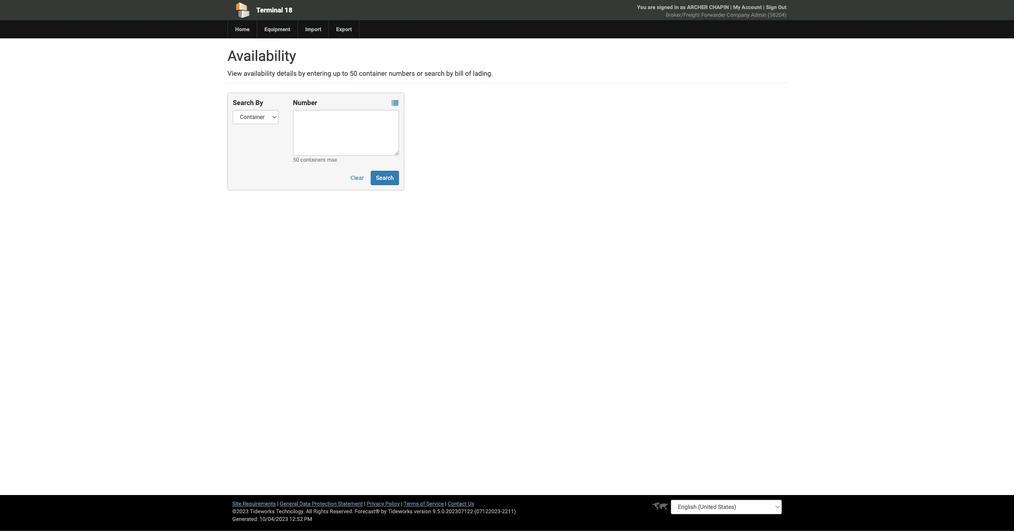 Task type: vqa. For each thing, say whether or not it's contained in the screenshot.
CHAPIN
yes



Task type: describe. For each thing, give the bounding box(es) containing it.
account
[[742, 4, 762, 10]]

| left sign
[[764, 4, 765, 10]]

search button
[[371, 171, 399, 185]]

pm
[[304, 516, 312, 523]]

generated:
[[232, 516, 258, 523]]

or
[[417, 69, 423, 77]]

terminal 18
[[256, 6, 293, 14]]

sign out link
[[766, 4, 787, 10]]

my account link
[[733, 4, 762, 10]]

9.5.0.202307122
[[433, 509, 473, 515]]

home link
[[228, 20, 257, 38]]

12:52
[[290, 516, 303, 523]]

privacy policy link
[[367, 501, 400, 507]]

you
[[638, 4, 647, 10]]

contact us link
[[448, 501, 474, 507]]

max
[[327, 157, 337, 163]]

(58204)
[[768, 12, 787, 18]]

show list image
[[392, 100, 399, 106]]

| left my
[[731, 4, 732, 10]]

admin
[[751, 12, 767, 18]]

site requirements link
[[232, 501, 276, 507]]

by
[[256, 99, 263, 107]]

container
[[359, 69, 387, 77]]

data
[[300, 501, 311, 507]]

search by
[[233, 99, 263, 107]]

in
[[675, 4, 679, 10]]

requirements
[[243, 501, 276, 507]]

you are signed in as archer chapin | my account | sign out broker/freight forwarder company admin (58204)
[[638, 4, 787, 18]]

export link
[[329, 20, 359, 38]]

0 horizontal spatial 50
[[293, 157, 299, 163]]

1 horizontal spatial of
[[465, 69, 472, 77]]

broker/freight
[[666, 12, 700, 18]]

terms
[[404, 501, 419, 507]]

lading.
[[473, 69, 493, 77]]

signed
[[657, 4, 673, 10]]

contact
[[448, 501, 467, 507]]

privacy
[[367, 501, 384, 507]]

general data protection statement link
[[280, 501, 363, 507]]

clear
[[351, 175, 364, 182]]

equipment
[[265, 26, 290, 32]]

to
[[342, 69, 348, 77]]

search for search
[[376, 175, 394, 182]]

technology.
[[276, 509, 305, 515]]

terminal
[[256, 6, 283, 14]]

chapin
[[710, 4, 729, 10]]

18
[[285, 6, 293, 14]]

©2023 tideworks
[[232, 509, 275, 515]]

site requirements | general data protection statement | privacy policy | terms of service | contact us ©2023 tideworks technology. all rights reserved. forecast® by tideworks version 9.5.0.202307122 (07122023-2211) generated: 10/04/2023 12:52 pm
[[232, 501, 516, 523]]

of inside the site requirements | general data protection statement | privacy policy | terms of service | contact us ©2023 tideworks technology. all rights reserved. forecast® by tideworks version 9.5.0.202307122 (07122023-2211) generated: 10/04/2023 12:52 pm
[[420, 501, 425, 507]]

10/04/2023
[[260, 516, 288, 523]]

availability
[[244, 69, 275, 77]]

import
[[305, 26, 322, 32]]

site
[[232, 501, 242, 507]]

2211)
[[502, 509, 516, 515]]

us
[[468, 501, 474, 507]]



Task type: locate. For each thing, give the bounding box(es) containing it.
my
[[733, 4, 741, 10]]

0 vertical spatial 50
[[350, 69, 358, 77]]

50
[[350, 69, 358, 77], [293, 157, 299, 163]]

export
[[336, 26, 352, 32]]

1 vertical spatial search
[[376, 175, 394, 182]]

50 containers max
[[293, 157, 337, 163]]

forwarder
[[702, 12, 726, 18]]

protection
[[312, 501, 337, 507]]

details
[[277, 69, 297, 77]]

50 right to
[[350, 69, 358, 77]]

of right bill
[[465, 69, 472, 77]]

1 vertical spatial of
[[420, 501, 425, 507]]

0 vertical spatial search
[[233, 99, 254, 107]]

containers
[[301, 157, 326, 163]]

|
[[731, 4, 732, 10], [764, 4, 765, 10], [277, 501, 279, 507], [364, 501, 366, 507], [401, 501, 403, 507], [445, 501, 447, 507]]

numbers
[[389, 69, 415, 77]]

out
[[779, 4, 787, 10]]

0 horizontal spatial by
[[299, 69, 305, 77]]

policy
[[386, 501, 400, 507]]

1 horizontal spatial by
[[381, 509, 387, 515]]

| left general
[[277, 501, 279, 507]]

all
[[306, 509, 312, 515]]

statement
[[338, 501, 363, 507]]

availability
[[228, 47, 296, 64]]

0 vertical spatial of
[[465, 69, 472, 77]]

general
[[280, 501, 298, 507]]

equipment link
[[257, 20, 298, 38]]

by inside the site requirements | general data protection statement | privacy policy | terms of service | contact us ©2023 tideworks technology. all rights reserved. forecast® by tideworks version 9.5.0.202307122 (07122023-2211) generated: 10/04/2023 12:52 pm
[[381, 509, 387, 515]]

reserved.
[[330, 509, 354, 515]]

view availability details by entering up to 50 container numbers or search by bill of lading.
[[228, 69, 493, 77]]

version
[[414, 509, 432, 515]]

import link
[[298, 20, 329, 38]]

| up 9.5.0.202307122
[[445, 501, 447, 507]]

| up "forecast®"
[[364, 501, 366, 507]]

by down privacy policy link
[[381, 509, 387, 515]]

1 vertical spatial 50
[[293, 157, 299, 163]]

archer
[[687, 4, 708, 10]]

search left by
[[233, 99, 254, 107]]

| up tideworks
[[401, 501, 403, 507]]

by
[[299, 69, 305, 77], [447, 69, 453, 77], [381, 509, 387, 515]]

search inside button
[[376, 175, 394, 182]]

entering
[[307, 69, 332, 77]]

number
[[293, 99, 317, 107]]

(07122023-
[[475, 509, 502, 515]]

of
[[465, 69, 472, 77], [420, 501, 425, 507]]

up
[[333, 69, 341, 77]]

search for search by
[[233, 99, 254, 107]]

company
[[727, 12, 750, 18]]

bill
[[455, 69, 464, 77]]

by left bill
[[447, 69, 453, 77]]

terminal 18 link
[[228, 0, 452, 20]]

50 left containers
[[293, 157, 299, 163]]

view
[[228, 69, 242, 77]]

1 horizontal spatial search
[[376, 175, 394, 182]]

search right clear button
[[376, 175, 394, 182]]

tideworks
[[388, 509, 413, 515]]

service
[[427, 501, 444, 507]]

terms of service link
[[404, 501, 444, 507]]

search
[[425, 69, 445, 77]]

home
[[235, 26, 250, 32]]

Number text field
[[293, 110, 399, 156]]

are
[[648, 4, 656, 10]]

by right details
[[299, 69, 305, 77]]

1 horizontal spatial 50
[[350, 69, 358, 77]]

search
[[233, 99, 254, 107], [376, 175, 394, 182]]

of up version
[[420, 501, 425, 507]]

0 horizontal spatial of
[[420, 501, 425, 507]]

0 horizontal spatial search
[[233, 99, 254, 107]]

2 horizontal spatial by
[[447, 69, 453, 77]]

rights
[[314, 509, 329, 515]]

forecast®
[[355, 509, 380, 515]]

clear button
[[345, 171, 369, 185]]

sign
[[766, 4, 777, 10]]

as
[[680, 4, 686, 10]]



